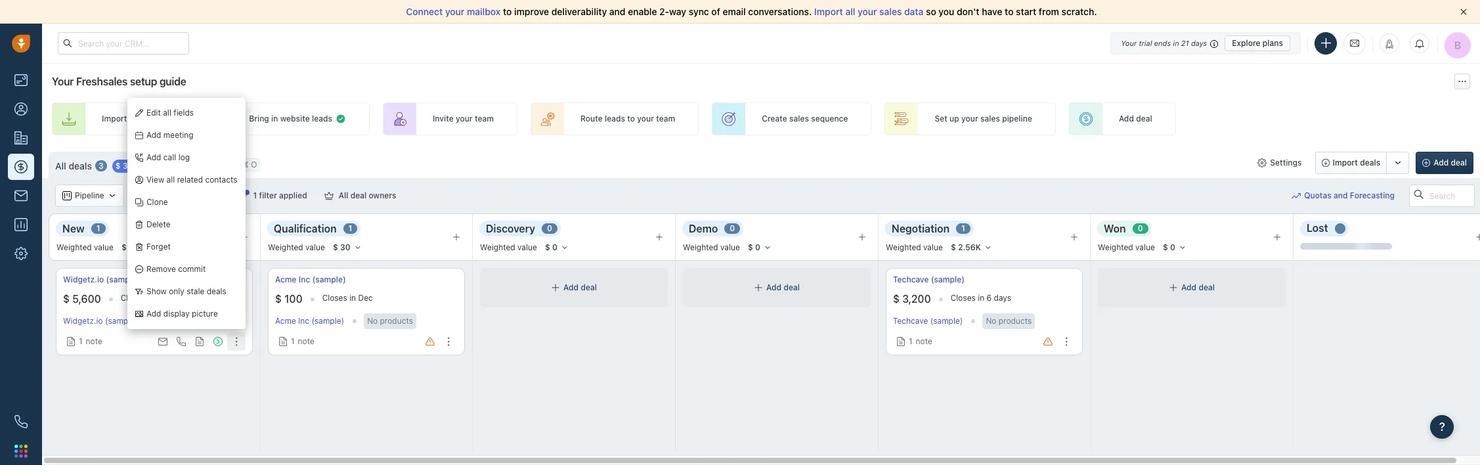 Task type: vqa. For each thing, say whether or not it's contained in the screenshot.
contact
no



Task type: locate. For each thing, give the bounding box(es) containing it.
1 horizontal spatial contacts
[[205, 175, 238, 185]]

import inside button
[[1333, 158, 1359, 168]]

no down 6
[[986, 316, 997, 326]]

1 1 note from the left
[[79, 336, 102, 346]]

deals left 3
[[69, 160, 92, 171]]

add display picture
[[147, 309, 218, 319]]

all for deals
[[55, 160, 66, 171]]

1 vertical spatial inc
[[298, 316, 309, 326]]

1 horizontal spatial 1 note
[[291, 336, 315, 346]]

import for import contacts
[[102, 114, 127, 124]]

edit
[[147, 108, 161, 118]]

(sample) down closes in jan
[[105, 316, 138, 326]]

0 vertical spatial contacts
[[129, 114, 162, 124]]

2 value from the left
[[306, 243, 325, 253]]

no down jan
[[161, 316, 171, 326]]

1 horizontal spatial no products
[[367, 316, 413, 326]]

close image
[[1461, 9, 1468, 15]]

techcave (sample) link down 3,200
[[894, 316, 963, 326]]

weighted
[[57, 243, 92, 253], [268, 243, 303, 253], [480, 243, 516, 253], [683, 243, 719, 253], [886, 243, 922, 253], [1098, 243, 1134, 253]]

1 horizontal spatial closes
[[322, 293, 347, 303]]

1 vertical spatial import
[[102, 114, 127, 124]]

2 horizontal spatial sales
[[981, 114, 1001, 124]]

1 vertical spatial all
[[163, 108, 171, 118]]

contacts right related
[[205, 175, 238, 185]]

$
[[115, 161, 121, 171], [121, 242, 127, 252], [333, 242, 338, 252], [545, 242, 550, 252], [748, 242, 753, 252], [951, 242, 956, 252], [1163, 242, 1169, 252], [63, 293, 70, 305], [275, 293, 282, 305], [894, 293, 900, 305]]

add meeting
[[147, 130, 194, 140]]

all inside button
[[339, 191, 349, 200]]

note for $ 5,600
[[86, 336, 102, 346]]

leads inside bring in website leads link
[[312, 114, 332, 124]]

settings button
[[1252, 152, 1309, 174]]

0 vertical spatial acme inc (sample) link
[[275, 274, 346, 285]]

2 products from the left
[[380, 316, 413, 326]]

3 no products from the left
[[986, 316, 1032, 326]]

invite your team link
[[383, 102, 518, 135]]

import deals button
[[1316, 152, 1388, 174]]

negotiation
[[892, 222, 950, 234]]

weighted down the demo at the left
[[683, 243, 719, 253]]

weighted for qualification
[[268, 243, 303, 253]]

1 up $ 30 button
[[349, 224, 352, 234]]

what's new image
[[1386, 39, 1395, 49]]

3 no from the left
[[986, 316, 997, 326]]

0 vertical spatial your
[[1122, 38, 1137, 47]]

inc up 100
[[299, 275, 310, 284]]

acme inc (sample) link
[[275, 274, 346, 285], [275, 316, 344, 326]]

2 acme from the top
[[275, 316, 296, 326]]

1 note down 5,600
[[79, 336, 102, 346]]

1 vertical spatial widgetz.io
[[63, 316, 103, 326]]

$ 0 button for demo
[[742, 240, 778, 255]]

weighted value down won
[[1098, 243, 1156, 253]]

2 horizontal spatial 1 note
[[909, 336, 933, 346]]

note down 3,200
[[916, 336, 933, 346]]

weighted value down new
[[57, 243, 114, 253]]

2 widgetz.io from the top
[[63, 316, 103, 326]]

all right edit
[[163, 108, 171, 118]]

closes left the "show"
[[121, 293, 146, 303]]

no products down dec
[[367, 316, 413, 326]]

acme inc (sample) link up 100
[[275, 274, 346, 285]]

2-
[[660, 6, 669, 17]]

meeting
[[163, 130, 194, 140]]

your left freshsales
[[52, 76, 74, 87]]

1 horizontal spatial leads
[[605, 114, 625, 124]]

0 horizontal spatial deals
[[69, 160, 92, 171]]

acme inc (sample) link down 100
[[275, 316, 344, 326]]

1 vertical spatial acme inc (sample) link
[[275, 316, 344, 326]]

import for import deals
[[1333, 158, 1359, 168]]

1 horizontal spatial note
[[298, 336, 315, 346]]

no for $ 3,200
[[986, 316, 997, 326]]

0 vertical spatial all
[[55, 160, 66, 171]]

widgetz.io (sample) link up 5,600
[[63, 274, 140, 285]]

0 horizontal spatial $ 0 button
[[539, 240, 575, 255]]

acme inc (sample) down 100
[[275, 316, 344, 326]]

create sales sequence
[[762, 114, 848, 124]]

1 filter applied
[[253, 191, 307, 200]]

2 horizontal spatial no
[[986, 316, 997, 326]]

5 weighted from the left
[[886, 243, 922, 253]]

2 weighted from the left
[[268, 243, 303, 253]]

value for won
[[1136, 243, 1156, 253]]

1 horizontal spatial deals
[[207, 287, 227, 297]]

your right up
[[962, 114, 979, 124]]

closes
[[121, 293, 146, 303], [322, 293, 347, 303], [951, 293, 976, 303]]

3 products from the left
[[999, 316, 1032, 326]]

0 vertical spatial acme
[[275, 275, 297, 284]]

your left trial
[[1122, 38, 1137, 47]]

view all related contacts
[[147, 175, 238, 185]]

to right route
[[628, 114, 635, 124]]

import contacts
[[102, 114, 162, 124]]

1 left the filter
[[253, 191, 257, 200]]

1 leads from the left
[[312, 114, 332, 124]]

0 horizontal spatial to
[[503, 6, 512, 17]]

weighted value
[[57, 243, 114, 253], [268, 243, 325, 253], [480, 243, 537, 253], [683, 243, 740, 253], [886, 243, 943, 253], [1098, 243, 1156, 253]]

weighted value down discovery at the left of the page
[[480, 243, 537, 253]]

days right 6
[[994, 293, 1012, 303]]

leads right route
[[605, 114, 625, 124]]

1 acme inc (sample) link from the top
[[275, 274, 346, 285]]

weighted value for qualification
[[268, 243, 325, 253]]

0 horizontal spatial all
[[55, 160, 66, 171]]

widgetz.io (sample) down 5,600
[[63, 316, 138, 326]]

0 horizontal spatial 1 note
[[79, 336, 102, 346]]

container_wx8msf4aqz5i3rn1 image inside all deal owners button
[[324, 191, 334, 200]]

start
[[1016, 6, 1037, 17]]

container_wx8msf4aqz5i3rn1 image inside pipeline popup button
[[108, 191, 117, 200]]

3 weighted from the left
[[480, 243, 516, 253]]

2 widgetz.io (sample) from the top
[[63, 316, 138, 326]]

no products down 6
[[986, 316, 1032, 326]]

1 horizontal spatial $ 0 button
[[742, 240, 778, 255]]

(sample) down closes in dec
[[312, 316, 344, 326]]

1 note for $ 3,200
[[909, 336, 933, 346]]

days
[[1192, 38, 1208, 47], [994, 293, 1012, 303]]

acme down $ 100
[[275, 316, 296, 326]]

$ 0
[[545, 242, 558, 252], [748, 242, 761, 252], [1163, 242, 1176, 252]]

widgetz.io (sample) up 5,600
[[63, 275, 140, 284]]

1 vertical spatial your
[[52, 76, 74, 87]]

0 horizontal spatial team
[[475, 114, 494, 124]]

widgetz.io (sample) link
[[63, 274, 140, 285], [63, 316, 138, 326]]

your
[[1122, 38, 1137, 47], [52, 76, 74, 87]]

1 horizontal spatial $ 0
[[748, 242, 761, 252]]

import up quotas and forecasting
[[1333, 158, 1359, 168]]

weighted value for negotiation
[[886, 243, 943, 253]]

widgetz.io (sample)
[[63, 275, 140, 284], [63, 316, 138, 326]]

display
[[163, 309, 190, 319]]

2 horizontal spatial deals
[[1361, 158, 1381, 168]]

2 horizontal spatial note
[[916, 336, 933, 346]]

all right view
[[167, 175, 175, 185]]

sales left pipeline in the top of the page
[[981, 114, 1001, 124]]

no products
[[161, 316, 207, 326], [367, 316, 413, 326], [986, 316, 1032, 326]]

contacts
[[129, 114, 162, 124], [205, 175, 238, 185]]

weighted value down negotiation
[[886, 243, 943, 253]]

1 note
[[79, 336, 102, 346], [291, 336, 315, 346], [909, 336, 933, 346]]

your right "invite"
[[456, 114, 473, 124]]

inc down 100
[[298, 316, 309, 326]]

$ 0 for discovery
[[545, 242, 558, 252]]

acme up $ 100
[[275, 275, 297, 284]]

fields
[[174, 108, 194, 118]]

1 techcave (sample) link from the top
[[894, 274, 965, 285]]

1 vertical spatial acme inc (sample)
[[275, 316, 344, 326]]

invite your team
[[433, 114, 494, 124]]

1 right new
[[96, 224, 100, 234]]

1 no from the left
[[161, 316, 171, 326]]

team
[[475, 114, 494, 124], [656, 114, 676, 124]]

no
[[161, 316, 171, 326], [367, 316, 378, 326], [986, 316, 997, 326]]

0 horizontal spatial sales
[[790, 114, 809, 124]]

closes for $ 3,200
[[951, 293, 976, 303]]

6 value from the left
[[1136, 243, 1156, 253]]

3 $ 0 from the left
[[1163, 242, 1176, 252]]

all deal owners button
[[316, 185, 405, 207]]

closes left dec
[[322, 293, 347, 303]]

1 note down 100
[[291, 336, 315, 346]]

your right route
[[637, 114, 654, 124]]

contacts inside import contacts link
[[129, 114, 162, 124]]

3 note from the left
[[916, 336, 933, 346]]

weighted value for won
[[1098, 243, 1156, 253]]

1 vertical spatial techcave (sample)
[[894, 316, 963, 326]]

0 vertical spatial techcave (sample)
[[894, 275, 965, 284]]

weighted down discovery at the left of the page
[[480, 243, 516, 253]]

all deals 3
[[55, 160, 104, 171]]

closes left 6
[[951, 293, 976, 303]]

1 note for $ 100
[[291, 336, 315, 346]]

deals right stale
[[207, 287, 227, 297]]

$ 1.12k
[[121, 242, 149, 252]]

no down dec
[[367, 316, 378, 326]]

widgetz.io inside widgetz.io (sample) link
[[63, 275, 104, 284]]

1 $ 0 from the left
[[545, 242, 558, 252]]

0 horizontal spatial no
[[161, 316, 171, 326]]

1 no products from the left
[[161, 316, 207, 326]]

filter
[[259, 191, 277, 200]]

lost
[[1307, 222, 1329, 234]]

1
[[253, 191, 257, 200], [96, 224, 100, 234], [349, 224, 352, 234], [962, 224, 966, 234], [79, 336, 83, 346], [291, 336, 295, 346], [909, 336, 913, 346]]

3 1 note from the left
[[909, 336, 933, 346]]

acme inc (sample) up 100
[[275, 275, 346, 284]]

phone image
[[14, 415, 28, 428]]

container_wx8msf4aqz5i3rn1 image
[[62, 191, 72, 200], [1292, 191, 1302, 200], [551, 283, 560, 292], [754, 283, 763, 292], [66, 337, 76, 346], [279, 337, 288, 346], [897, 337, 906, 346]]

2 vertical spatial all
[[167, 175, 175, 185]]

1 vertical spatial widgetz.io (sample)
[[63, 316, 138, 326]]

container_wx8msf4aqz5i3rn1 image inside 1 filter applied button
[[239, 191, 248, 200]]

1 techcave (sample) from the top
[[894, 275, 965, 284]]

2 horizontal spatial import
[[1333, 158, 1359, 168]]

widgetz.io up $ 5,600
[[63, 275, 104, 284]]

weighted down qualification
[[268, 243, 303, 253]]

2 horizontal spatial products
[[999, 316, 1032, 326]]

in left dec
[[350, 293, 356, 303]]

$ 0 button for discovery
[[539, 240, 575, 255]]

0 vertical spatial and
[[610, 6, 626, 17]]

1 closes from the left
[[121, 293, 146, 303]]

1 weighted value from the left
[[57, 243, 114, 253]]

1 vertical spatial acme
[[275, 316, 296, 326]]

1 acme from the top
[[275, 275, 297, 284]]

2 horizontal spatial no products
[[986, 316, 1032, 326]]

2 vertical spatial import
[[1333, 158, 1359, 168]]

contacts up add meeting
[[129, 114, 162, 124]]

1 techcave from the top
[[894, 275, 929, 284]]

1 widgetz.io from the top
[[63, 275, 104, 284]]

no products for $ 3,200
[[986, 316, 1032, 326]]

value for demo
[[721, 243, 740, 253]]

1 products from the left
[[173, 316, 207, 326]]

0 horizontal spatial closes
[[121, 293, 146, 303]]

all left owners
[[339, 191, 349, 200]]

owners
[[369, 191, 396, 200]]

$ 100
[[275, 293, 303, 305]]

in right bring
[[271, 114, 278, 124]]

note for $ 100
[[298, 336, 315, 346]]

Search field
[[1410, 185, 1476, 207]]

show
[[147, 287, 167, 297]]

to right mailbox
[[503, 6, 512, 17]]

techcave up $ 3,200
[[894, 275, 929, 284]]

0 vertical spatial techcave (sample) link
[[894, 274, 965, 285]]

to left start
[[1005, 6, 1014, 17]]

1 note down 3,200
[[909, 336, 933, 346]]

1 vertical spatial contacts
[[205, 175, 238, 185]]

acme
[[275, 275, 297, 284], [275, 316, 296, 326]]

1 horizontal spatial products
[[380, 316, 413, 326]]

container_wx8msf4aqz5i3rn1 image inside pipeline popup button
[[62, 191, 72, 200]]

2 inc from the top
[[298, 316, 309, 326]]

container_wx8msf4aqz5i3rn1 image inside bring in website leads link
[[336, 114, 346, 124]]

0 vertical spatial widgetz.io
[[63, 275, 104, 284]]

sales right create
[[790, 114, 809, 124]]

no products down show only stale deals
[[161, 316, 207, 326]]

4 weighted from the left
[[683, 243, 719, 253]]

1 note for $ 5,600
[[79, 336, 102, 346]]

2 horizontal spatial closes
[[951, 293, 976, 303]]

2 leads from the left
[[605, 114, 625, 124]]

note down 5,600
[[86, 336, 102, 346]]

note for $ 3,200
[[916, 336, 933, 346]]

0 horizontal spatial no products
[[161, 316, 207, 326]]

$ 0 button
[[539, 240, 575, 255], [742, 240, 778, 255], [1158, 240, 1193, 255]]

and left enable
[[610, 6, 626, 17]]

5,600
[[72, 293, 101, 305]]

3 value from the left
[[518, 243, 537, 253]]

mailbox
[[467, 6, 501, 17]]

30
[[340, 242, 351, 252]]

0 horizontal spatial your
[[52, 76, 74, 87]]

no for $ 100
[[367, 316, 378, 326]]

2 techcave from the top
[[894, 316, 929, 326]]

closes in dec
[[322, 293, 373, 303]]

import all your sales data link
[[815, 6, 926, 17]]

0 horizontal spatial and
[[610, 6, 626, 17]]

in for negotiation
[[978, 293, 985, 303]]

import right conversations.
[[815, 6, 843, 17]]

weighted down negotiation
[[886, 243, 922, 253]]

1 vertical spatial techcave (sample) link
[[894, 316, 963, 326]]

0 vertical spatial widgetz.io (sample)
[[63, 275, 140, 284]]

0 horizontal spatial $ 0
[[545, 242, 558, 252]]

4 value from the left
[[721, 243, 740, 253]]

2 1 note from the left
[[291, 336, 315, 346]]

5 value from the left
[[924, 243, 943, 253]]

1 vertical spatial all
[[339, 191, 349, 200]]

improve
[[514, 6, 549, 17]]

0 horizontal spatial note
[[86, 336, 102, 346]]

import inside import contacts link
[[102, 114, 127, 124]]

all left data
[[846, 6, 856, 17]]

add deal for discovery
[[564, 283, 597, 293]]

techcave down $ 3,200
[[894, 316, 929, 326]]

$ inside dropdown button
[[115, 161, 121, 171]]

1 horizontal spatial your
[[1122, 38, 1137, 47]]

value for new
[[94, 243, 114, 253]]

products
[[173, 316, 207, 326], [380, 316, 413, 326], [999, 316, 1032, 326]]

0 horizontal spatial contacts
[[129, 114, 162, 124]]

1 horizontal spatial sales
[[880, 6, 902, 17]]

1 vertical spatial widgetz.io (sample) link
[[63, 316, 138, 326]]

1 vertical spatial techcave
[[894, 316, 929, 326]]

3 weighted value from the left
[[480, 243, 537, 253]]

1 horizontal spatial all
[[339, 191, 349, 200]]

sales left data
[[880, 6, 902, 17]]

phone element
[[8, 409, 34, 435]]

3 $ 0 button from the left
[[1158, 240, 1193, 255]]

2 closes from the left
[[322, 293, 347, 303]]

2.56k
[[959, 242, 982, 252]]

2 horizontal spatial $ 0 button
[[1158, 240, 1193, 255]]

days right 21
[[1192, 38, 1208, 47]]

applied
[[279, 191, 307, 200]]

related
[[177, 175, 203, 185]]

inc
[[299, 275, 310, 284], [298, 316, 309, 326]]

weighted for discovery
[[480, 243, 516, 253]]

value for qualification
[[306, 243, 325, 253]]

weighted value for new
[[57, 243, 114, 253]]

weighted for negotiation
[[886, 243, 922, 253]]

1 horizontal spatial import
[[815, 6, 843, 17]]

note down 100
[[298, 336, 315, 346]]

techcave (sample) down 3,200
[[894, 316, 963, 326]]

1 horizontal spatial team
[[656, 114, 676, 124]]

6 weighted value from the left
[[1098, 243, 1156, 253]]

container_wx8msf4aqz5i3rn1 image inside settings popup button
[[1258, 158, 1268, 168]]

acme inc (sample)
[[275, 275, 346, 284], [275, 316, 344, 326]]

in for new
[[148, 293, 155, 303]]

0 horizontal spatial days
[[994, 293, 1012, 303]]

$ inside button
[[121, 242, 127, 252]]

0 horizontal spatial leads
[[312, 114, 332, 124]]

note
[[86, 336, 102, 346], [298, 336, 315, 346], [916, 336, 933, 346]]

your for your trial ends in 21 days
[[1122, 38, 1137, 47]]

0 horizontal spatial import
[[102, 114, 127, 124]]

route
[[581, 114, 603, 124]]

0 vertical spatial techcave
[[894, 275, 929, 284]]

products for $ 100
[[380, 316, 413, 326]]

way
[[669, 6, 687, 17]]

1 down $ 3,200
[[909, 336, 913, 346]]

(sample) up closes in dec
[[312, 275, 346, 284]]

all left 3
[[55, 160, 66, 171]]

1 horizontal spatial no
[[367, 316, 378, 326]]

2 $ 0 from the left
[[748, 242, 761, 252]]

value
[[94, 243, 114, 253], [306, 243, 325, 253], [518, 243, 537, 253], [721, 243, 740, 253], [924, 243, 943, 253], [1136, 243, 1156, 253]]

deal
[[1137, 114, 1153, 124], [1452, 158, 1468, 168], [351, 191, 367, 200], [581, 283, 597, 293], [784, 283, 800, 293], [1199, 283, 1215, 293]]

import down your freshsales setup guide
[[102, 114, 127, 124]]

weighted down new
[[57, 243, 92, 253]]

menu
[[127, 98, 245, 329]]

6 weighted from the left
[[1098, 243, 1134, 253]]

0 horizontal spatial products
[[173, 316, 207, 326]]

2 no products from the left
[[367, 316, 413, 326]]

4 weighted value from the left
[[683, 243, 740, 253]]

closes for $ 100
[[322, 293, 347, 303]]

1 note from the left
[[86, 336, 102, 346]]

deals inside button
[[1361, 158, 1381, 168]]

1 weighted from the left
[[57, 243, 92, 253]]

weighted down won
[[1098, 243, 1134, 253]]

in left 6
[[978, 293, 985, 303]]

2 note from the left
[[298, 336, 315, 346]]

0 vertical spatial widgetz.io (sample) link
[[63, 274, 140, 285]]

5 weighted value from the left
[[886, 243, 943, 253]]

sync
[[689, 6, 709, 17]]

3 closes from the left
[[951, 293, 976, 303]]

widgetz.io down $ 5,600
[[63, 316, 103, 326]]

1 $ 0 button from the left
[[539, 240, 575, 255]]

widgetz.io (sample) link down 5,600
[[63, 316, 138, 326]]

1 vertical spatial days
[[994, 293, 1012, 303]]

edit all fields
[[147, 108, 194, 118]]

in left jan
[[148, 293, 155, 303]]

2 no from the left
[[367, 316, 378, 326]]

import contacts link
[[52, 102, 186, 135]]

container_wx8msf4aqz5i3rn1 image
[[336, 114, 346, 124], [1258, 158, 1268, 168], [108, 191, 117, 200], [239, 191, 248, 200], [324, 191, 334, 200], [1169, 283, 1179, 292]]

1 horizontal spatial and
[[1334, 191, 1348, 201]]

techcave (sample) up 3,200
[[894, 275, 965, 284]]

0 vertical spatial inc
[[299, 275, 310, 284]]

0 vertical spatial acme inc (sample)
[[275, 275, 346, 284]]

1 down 100
[[291, 336, 295, 346]]

2 horizontal spatial $ 0
[[1163, 242, 1176, 252]]

techcave (sample)
[[894, 275, 965, 284], [894, 316, 963, 326]]

techcave (sample) link up 3,200
[[894, 274, 965, 285]]

and right quotas
[[1334, 191, 1348, 201]]

$ 3.71k
[[115, 161, 144, 171]]

leads right website
[[312, 114, 332, 124]]

weighted value down qualification
[[268, 243, 325, 253]]

add
[[1119, 114, 1135, 124], [147, 130, 161, 140], [147, 153, 161, 163], [1434, 158, 1449, 168], [564, 283, 579, 293], [767, 283, 782, 293], [1182, 283, 1197, 293], [147, 309, 161, 319]]

import
[[815, 6, 843, 17], [102, 114, 127, 124], [1333, 158, 1359, 168]]

deals up 'forecasting'
[[1361, 158, 1381, 168]]

your inside route leads to your team link
[[637, 114, 654, 124]]

weighted value for demo
[[683, 243, 740, 253]]

2 weighted value from the left
[[268, 243, 325, 253]]

1 value from the left
[[94, 243, 114, 253]]

1 team from the left
[[475, 114, 494, 124]]

2 $ 0 button from the left
[[742, 240, 778, 255]]

weighted value down the demo at the left
[[683, 243, 740, 253]]

0 vertical spatial days
[[1192, 38, 1208, 47]]



Task type: describe. For each thing, give the bounding box(es) containing it.
0 vertical spatial import
[[815, 6, 843, 17]]

qualification
[[274, 222, 337, 234]]

route leads to your team link
[[531, 102, 699, 135]]

all for related
[[167, 175, 175, 185]]

(sample) up closes in jan
[[106, 275, 140, 284]]

commit
[[178, 264, 206, 274]]

deals for all
[[69, 160, 92, 171]]

1 widgetz.io (sample) from the top
[[63, 275, 140, 284]]

add deal inside button
[[1434, 158, 1468, 168]]

of
[[712, 6, 721, 17]]

all for fields
[[163, 108, 171, 118]]

weighted for new
[[57, 243, 92, 253]]

jan
[[157, 293, 170, 303]]

⌘ o
[[242, 160, 257, 170]]

don't
[[957, 6, 980, 17]]

import deals
[[1333, 158, 1381, 168]]

scratch.
[[1062, 6, 1098, 17]]

deliverability
[[552, 6, 607, 17]]

route leads to your team
[[581, 114, 676, 124]]

quotas
[[1305, 191, 1332, 201]]

your left mailbox
[[445, 6, 465, 17]]

connect your mailbox to improve deliverability and enable 2-way sync of email conversations. import all your sales data so you don't have to start from scratch.
[[406, 6, 1098, 17]]

o
[[251, 160, 257, 170]]

website
[[280, 114, 310, 124]]

$ 30 button
[[327, 240, 368, 255]]

closes for $ 5,600
[[121, 293, 146, 303]]

1 inside 1 filter applied button
[[253, 191, 257, 200]]

$ 0 button for won
[[1158, 240, 1193, 255]]

create
[[762, 114, 788, 124]]

2 team from the left
[[656, 114, 676, 124]]

explore plans
[[1233, 38, 1284, 48]]

no for $ 5,600
[[161, 316, 171, 326]]

weighted value for discovery
[[480, 243, 537, 253]]

21
[[1182, 38, 1190, 47]]

email
[[723, 6, 746, 17]]

your left data
[[858, 6, 877, 17]]

view
[[147, 175, 164, 185]]

in left 21
[[1174, 38, 1180, 47]]

your inside set up your sales pipeline link
[[962, 114, 979, 124]]

ends
[[1155, 38, 1172, 47]]

add inside button
[[1434, 158, 1449, 168]]

6
[[987, 293, 992, 303]]

settings
[[1271, 158, 1302, 168]]

forecasting
[[1351, 191, 1395, 201]]

1 up $ 2.56k
[[962, 224, 966, 234]]

sales inside 'link'
[[790, 114, 809, 124]]

conversations.
[[749, 6, 812, 17]]

guide
[[160, 76, 186, 87]]

0 vertical spatial all
[[846, 6, 856, 17]]

weighted for demo
[[683, 243, 719, 253]]

$ 30
[[333, 242, 351, 252]]

3,200
[[903, 293, 931, 305]]

$ 2.56k button
[[945, 240, 999, 255]]

picture
[[192, 309, 218, 319]]

no products for $ 100
[[367, 316, 413, 326]]

show only stale deals
[[147, 287, 227, 297]]

enable
[[628, 6, 657, 17]]

you
[[939, 6, 955, 17]]

add call log
[[147, 153, 190, 163]]

freshsales
[[76, 76, 128, 87]]

pipeline button
[[55, 185, 124, 207]]

setup
[[130, 76, 157, 87]]

deals for import
[[1361, 158, 1381, 168]]

pipeline
[[1003, 114, 1033, 124]]

your for your freshsales setup guide
[[52, 76, 74, 87]]

add deal for demo
[[767, 283, 800, 293]]

2 horizontal spatial to
[[1005, 6, 1014, 17]]

1 inc from the top
[[299, 275, 310, 284]]

discovery
[[486, 222, 535, 234]]

add deal button
[[1417, 152, 1474, 174]]

forget
[[147, 242, 171, 252]]

have
[[982, 6, 1003, 17]]

set
[[935, 114, 948, 124]]

create sales sequence link
[[712, 102, 872, 135]]

send email image
[[1351, 38, 1360, 49]]

2 acme inc (sample) link from the top
[[275, 316, 344, 326]]

$ 0 for demo
[[748, 242, 761, 252]]

1 horizontal spatial to
[[628, 114, 635, 124]]

your inside invite your team link
[[456, 114, 473, 124]]

1 filter applied button
[[230, 185, 316, 207]]

3
[[98, 161, 104, 171]]

import deals group
[[1316, 152, 1410, 174]]

delete
[[147, 220, 171, 230]]

no products for $ 5,600
[[161, 316, 207, 326]]

container_wx8msf4aqz5i3rn1 image inside quotas and forecasting link
[[1292, 191, 1302, 200]]

connect your mailbox link
[[406, 6, 503, 17]]

⌘
[[242, 160, 249, 170]]

set up your sales pipeline
[[935, 114, 1033, 124]]

explore
[[1233, 38, 1261, 48]]

add deal for won
[[1182, 283, 1215, 293]]

1 widgetz.io (sample) link from the top
[[63, 274, 140, 285]]

demo
[[689, 222, 718, 234]]

$ 0 for won
[[1163, 242, 1176, 252]]

leads inside route leads to your team link
[[605, 114, 625, 124]]

won
[[1104, 222, 1127, 234]]

value for discovery
[[518, 243, 537, 253]]

closes in jan
[[121, 293, 170, 303]]

pipeline
[[75, 191, 104, 201]]

in for qualification
[[350, 293, 356, 303]]

products for $ 5,600
[[173, 316, 207, 326]]

freshworks switcher image
[[14, 445, 28, 458]]

remove commit
[[147, 264, 206, 274]]

1 down $ 5,600
[[79, 336, 83, 346]]

dec
[[358, 293, 373, 303]]

up
[[950, 114, 960, 124]]

menu containing edit all fields
[[127, 98, 245, 329]]

new
[[62, 222, 85, 234]]

(sample) down $ 2.56k
[[931, 275, 965, 284]]

Search your CRM... text field
[[58, 32, 189, 55]]

2 techcave (sample) from the top
[[894, 316, 963, 326]]

2 acme inc (sample) from the top
[[275, 316, 344, 326]]

1 acme inc (sample) from the top
[[275, 275, 346, 284]]

1 vertical spatial and
[[1334, 191, 1348, 201]]

$ 2.56k
[[951, 242, 982, 252]]

products for $ 3,200
[[999, 316, 1032, 326]]

2 widgetz.io (sample) link from the top
[[63, 316, 138, 326]]

bring in website leads link
[[199, 102, 370, 135]]

all for deal
[[339, 191, 349, 200]]

(sample) down 3,200
[[931, 316, 963, 326]]

remove
[[147, 264, 176, 274]]

value for negotiation
[[924, 243, 943, 253]]

bring
[[249, 114, 269, 124]]

connect
[[406, 6, 443, 17]]

closes in 6 days
[[951, 293, 1012, 303]]

only
[[169, 287, 185, 297]]

2 techcave (sample) link from the top
[[894, 316, 963, 326]]

$ 3,200
[[894, 293, 931, 305]]

quotas and forecasting link
[[1292, 185, 1409, 207]]

invite
[[433, 114, 454, 124]]

plans
[[1263, 38, 1284, 48]]

1 horizontal spatial days
[[1192, 38, 1208, 47]]

log
[[178, 153, 190, 163]]

quotas and forecasting
[[1305, 191, 1395, 201]]

100
[[285, 293, 303, 305]]

bring in website leads
[[249, 114, 332, 124]]

sequence
[[812, 114, 848, 124]]

weighted for won
[[1098, 243, 1134, 253]]



